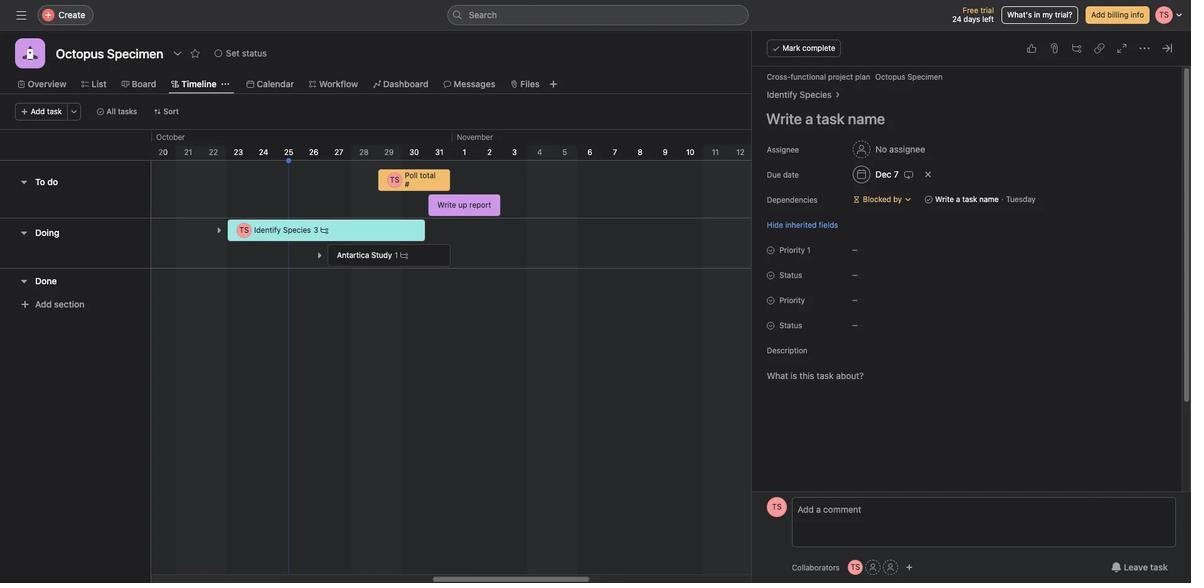 Task type: locate. For each thing, give the bounding box(es) containing it.
26
[[309, 148, 319, 157]]

set status
[[226, 48, 267, 58]]

None text field
[[53, 42, 166, 65]]

create button
[[38, 5, 93, 25]]

1 vertical spatial identify
[[254, 225, 281, 235]]

create
[[58, 9, 85, 20]]

report
[[469, 200, 491, 210]]

3 left 4
[[512, 148, 517, 157]]

leftcount image
[[401, 252, 408, 259]]

3 — from the top
[[852, 296, 858, 304]]

1 vertical spatial — button
[[847, 316, 923, 334]]

collapse task list for the section done image
[[19, 276, 29, 286]]

antartica
[[337, 250, 369, 260]]

7
[[613, 148, 617, 157], [894, 169, 899, 180]]

add billing info button
[[1086, 6, 1150, 24]]

0 vertical spatial ts button
[[767, 497, 787, 517]]

0 horizontal spatial identify species
[[254, 225, 311, 235]]

0 horizontal spatial task
[[47, 107, 62, 116]]

write for write up report
[[437, 200, 456, 210]]

identify species inside main content
[[767, 89, 832, 100]]

0 vertical spatial priority
[[780, 245, 805, 255]]

write left up
[[437, 200, 456, 210]]

search list box
[[448, 5, 749, 25]]

hide inherited fields
[[767, 220, 838, 229]]

1 down hide inherited fields at the right top of the page
[[807, 245, 811, 255]]

24 left days
[[952, 14, 962, 24]]

mark complete
[[783, 43, 836, 53]]

1 horizontal spatial 24
[[952, 14, 962, 24]]

2 priority from the top
[[780, 296, 805, 305]]

name
[[980, 195, 999, 204]]

by
[[894, 195, 902, 204]]

billing
[[1108, 10, 1129, 19]]

all tasks button
[[91, 103, 143, 121]]

2 — button from the top
[[847, 266, 923, 284]]

1 horizontal spatial identify
[[767, 89, 797, 100]]

show subtasks for task identify species image
[[215, 227, 223, 234]]

— button for status
[[847, 266, 923, 284]]

0 likes. click to like this task image
[[1027, 43, 1037, 53]]

show options image
[[173, 48, 183, 58]]

28
[[359, 148, 369, 157]]

identify species
[[767, 89, 832, 100], [254, 225, 311, 235]]

27
[[335, 148, 343, 157]]

1
[[463, 148, 466, 157], [807, 245, 811, 255], [395, 250, 398, 260]]

29
[[384, 148, 394, 157]]

priority down priority 1
[[780, 296, 805, 305]]

identify right show subtasks for task identify species icon
[[254, 225, 281, 235]]

7 left 8
[[613, 148, 617, 157]]

2 vertical spatial task
[[1150, 562, 1168, 572]]

identify down cross-
[[767, 89, 797, 100]]

ts button
[[767, 497, 787, 517], [848, 560, 863, 575]]

1 for priority 1
[[807, 245, 811, 255]]

10
[[686, 148, 695, 157]]

1 — from the top
[[852, 246, 858, 254]]

priority for priority 1
[[780, 245, 805, 255]]

blocked by
[[863, 195, 902, 204]]

november 1
[[457, 132, 493, 157]]

task right leave
[[1150, 562, 1168, 572]]

done button
[[35, 270, 57, 292]]

species down cross-functional project plan link
[[800, 89, 832, 100]]

october
[[156, 132, 185, 142]]

11
[[712, 148, 719, 157]]

mark
[[783, 43, 800, 53]]

21
[[184, 148, 192, 157]]

1 horizontal spatial ts button
[[848, 560, 863, 575]]

tasks
[[118, 107, 137, 116]]

repeats image
[[904, 169, 914, 180]]

due date
[[767, 170, 799, 180]]

0 horizontal spatial ts button
[[767, 497, 787, 517]]

1 inside main content
[[807, 245, 811, 255]]

priority 1
[[780, 245, 811, 255]]

add to starred image
[[190, 48, 200, 58]]

show subtasks for task antartica study image
[[316, 252, 323, 259]]

task right a
[[963, 195, 977, 204]]

1 inside november 1
[[463, 148, 466, 157]]

— for priority 1 — popup button
[[852, 246, 858, 254]]

up
[[458, 200, 467, 210]]

identify species down functional
[[767, 89, 832, 100]]

identify inside identify species link
[[767, 89, 797, 100]]

31
[[435, 148, 443, 157]]

add inside button
[[31, 107, 45, 116]]

1 — button from the top
[[847, 291, 923, 309]]

no assignee
[[876, 144, 925, 154]]

add down overview link
[[31, 107, 45, 116]]

1 horizontal spatial 1
[[463, 148, 466, 157]]

1 vertical spatial 3
[[314, 225, 318, 235]]

collapse task list for the section to do image
[[19, 177, 29, 187]]

1 vertical spatial species
[[283, 225, 311, 235]]

free trial 24 days left
[[952, 6, 994, 24]]

messages link
[[444, 77, 495, 91]]

task inside button
[[1150, 562, 1168, 572]]

complete
[[803, 43, 836, 53]]

7 left repeats image
[[894, 169, 899, 180]]

0 vertical spatial 7
[[613, 148, 617, 157]]

done
[[35, 275, 57, 286]]

add for add section
[[35, 299, 52, 309]]

2 horizontal spatial task
[[1150, 562, 1168, 572]]

1 vertical spatial 7
[[894, 169, 899, 180]]

3 left leftcount image
[[314, 225, 318, 235]]

main content
[[752, 67, 1182, 583]]

23
[[234, 148, 243, 157]]

full screen image
[[1117, 43, 1127, 53]]

tab actions image
[[222, 80, 229, 88]]

1 horizontal spatial task
[[963, 195, 977, 204]]

1 down november
[[463, 148, 466, 157]]

0 vertical spatial identify species
[[767, 89, 832, 100]]

0 horizontal spatial 24
[[259, 148, 268, 157]]

1 vertical spatial priority
[[780, 296, 805, 305]]

calendar link
[[247, 77, 294, 91]]

1 vertical spatial task
[[963, 195, 977, 204]]

0 vertical spatial species
[[800, 89, 832, 100]]

identify species link
[[767, 88, 832, 102]]

description
[[767, 346, 808, 355]]

species left leftcount image
[[283, 225, 311, 235]]

0 vertical spatial status
[[780, 271, 802, 280]]

write up report
[[437, 200, 491, 210]]

timeline
[[181, 78, 217, 89]]

priority
[[780, 245, 805, 255], [780, 296, 805, 305]]

1 vertical spatial ts button
[[848, 560, 863, 575]]

0 horizontal spatial 3
[[314, 225, 318, 235]]

close details image
[[1162, 43, 1172, 53]]

8
[[638, 148, 643, 157]]

add subtask image
[[1072, 43, 1082, 53]]

1 left leftcount icon
[[395, 250, 398, 260]]

left
[[983, 14, 994, 24]]

0 vertical spatial — button
[[847, 241, 923, 259]]

0 horizontal spatial 7
[[613, 148, 617, 157]]

0 vertical spatial 24
[[952, 14, 962, 24]]

add down done button
[[35, 299, 52, 309]]

status down priority 1
[[780, 271, 802, 280]]

5
[[563, 148, 567, 157]]

priority down inherited in the top of the page
[[780, 245, 805, 255]]

0 vertical spatial identify
[[767, 89, 797, 100]]

— button for priority 1
[[847, 241, 923, 259]]

#
[[405, 180, 410, 189]]

1 horizontal spatial identify species
[[767, 89, 832, 100]]

— for — popup button corresponding to status
[[852, 271, 858, 279]]

1 for november 1
[[463, 148, 466, 157]]

clear due date image
[[925, 171, 932, 178]]

add tab image
[[549, 79, 559, 89]]

write left a
[[935, 195, 954, 204]]

24
[[952, 14, 962, 24], [259, 148, 268, 157]]

1 horizontal spatial 7
[[894, 169, 899, 180]]

add
[[1091, 10, 1106, 19], [31, 107, 45, 116], [35, 299, 52, 309]]

2 — button from the top
[[847, 316, 923, 334]]

24 left 25
[[259, 148, 268, 157]]

inherited
[[786, 220, 817, 229]]

4 — from the top
[[852, 321, 858, 329]]

— for status's — dropdown button
[[852, 321, 858, 329]]

9
[[663, 148, 668, 157]]

search
[[469, 9, 497, 20]]

priority for priority
[[780, 296, 805, 305]]

0 vertical spatial task
[[47, 107, 62, 116]]

what's in my trial? button
[[1002, 6, 1078, 24]]

2 — from the top
[[852, 271, 858, 279]]

identify species left leftcount image
[[254, 225, 311, 235]]

0 horizontal spatial write
[[437, 200, 456, 210]]

1 vertical spatial — button
[[847, 266, 923, 284]]

2 horizontal spatial 1
[[807, 245, 811, 255]]

0 vertical spatial add
[[1091, 10, 1106, 19]]

set
[[226, 48, 240, 58]]

days
[[964, 14, 980, 24]]

add left billing
[[1091, 10, 1106, 19]]

1 priority from the top
[[780, 245, 805, 255]]

task inside button
[[47, 107, 62, 116]]

to do
[[35, 176, 58, 187]]

1 — button from the top
[[847, 241, 923, 259]]

set status button
[[209, 45, 273, 62]]

0 vertical spatial — button
[[847, 291, 923, 309]]

1 horizontal spatial species
[[800, 89, 832, 100]]

dec 7
[[876, 169, 899, 180]]

doing button
[[35, 222, 59, 244]]

status
[[780, 271, 802, 280], [780, 321, 802, 330]]

identify
[[767, 89, 797, 100], [254, 225, 281, 235]]

2 vertical spatial add
[[35, 299, 52, 309]]

1 vertical spatial add
[[31, 107, 45, 116]]

1 vertical spatial status
[[780, 321, 802, 330]]

dependencies
[[767, 195, 818, 205]]

functional
[[791, 72, 826, 82]]

dialog
[[752, 31, 1191, 583]]

1 horizontal spatial 3
[[512, 148, 517, 157]]

status up "description"
[[780, 321, 802, 330]]

—
[[852, 246, 858, 254], [852, 271, 858, 279], [852, 296, 858, 304], [852, 321, 858, 329]]

1 horizontal spatial write
[[935, 195, 954, 204]]

task left more actions image
[[47, 107, 62, 116]]

due
[[767, 170, 781, 180]]



Task type: vqa. For each thing, say whether or not it's contained in the screenshot.
Workspace to the middle
no



Task type: describe. For each thing, give the bounding box(es) containing it.
1 status from the top
[[780, 271, 802, 280]]

rocket image
[[23, 46, 38, 61]]

leave
[[1124, 562, 1148, 572]]

poll total #
[[405, 171, 436, 189]]

hide
[[767, 220, 783, 229]]

info
[[1131, 10, 1144, 19]]

6
[[588, 148, 592, 157]]

sort button
[[148, 103, 185, 121]]

cross-functional project plan link
[[767, 72, 870, 82]]

Task Name text field
[[758, 104, 1167, 133]]

assignee
[[767, 145, 799, 154]]

board
[[132, 78, 156, 89]]

1 vertical spatial 24
[[259, 148, 268, 157]]

november
[[457, 132, 493, 142]]

add for add billing info
[[1091, 10, 1106, 19]]

— button for status
[[847, 316, 923, 334]]

files
[[521, 78, 540, 89]]

free
[[963, 6, 979, 15]]

trial?
[[1055, 10, 1073, 19]]

trial
[[981, 6, 994, 15]]

12
[[737, 148, 745, 157]]

dashboard
[[383, 78, 429, 89]]

octopus
[[875, 72, 906, 82]]

main content containing identify species
[[752, 67, 1182, 583]]

to do button
[[35, 171, 58, 193]]

— button for priority
[[847, 291, 923, 309]]

workflow link
[[309, 77, 358, 91]]

add for add task
[[31, 107, 45, 116]]

workflow
[[319, 78, 358, 89]]

collapse task list for the section doing image
[[19, 228, 29, 238]]

mark complete button
[[767, 40, 841, 57]]

dashboard link
[[373, 77, 429, 91]]

tuesday
[[1006, 195, 1036, 204]]

20
[[159, 148, 168, 157]]

fields
[[819, 220, 838, 229]]

files link
[[511, 77, 540, 91]]

dialog containing identify species
[[752, 31, 1191, 583]]

leave task
[[1124, 562, 1168, 572]]

expand sidebar image
[[16, 10, 26, 20]]

add section
[[35, 299, 85, 309]]

assignee
[[889, 144, 925, 154]]

0 horizontal spatial 1
[[395, 250, 398, 260]]

do
[[47, 176, 58, 187]]

— for priority — dropdown button
[[852, 296, 858, 304]]

30
[[410, 148, 419, 157]]

add task
[[31, 107, 62, 116]]

to
[[35, 176, 45, 187]]

list link
[[81, 77, 107, 91]]

leftcount image
[[321, 227, 328, 234]]

more actions image
[[70, 108, 78, 115]]

board link
[[122, 77, 156, 91]]

octopus specimen link
[[875, 72, 943, 82]]

4
[[537, 148, 542, 157]]

project
[[828, 72, 853, 82]]

cross-
[[767, 72, 791, 82]]

my
[[1043, 10, 1053, 19]]

hide inherited fields button
[[767, 219, 838, 231]]

more actions for this task image
[[1140, 43, 1150, 53]]

section
[[54, 299, 85, 309]]

add or remove collaborators image
[[906, 564, 913, 571]]

0 vertical spatial 3
[[512, 148, 517, 157]]

2 status from the top
[[780, 321, 802, 330]]

leave task button
[[1103, 556, 1176, 579]]

all tasks
[[106, 107, 137, 116]]

task for add task
[[47, 107, 62, 116]]

a
[[956, 195, 960, 204]]

copy task link image
[[1095, 43, 1105, 53]]

plan
[[855, 72, 870, 82]]

list
[[92, 78, 107, 89]]

species inside identify species link
[[800, 89, 832, 100]]

collaborators
[[792, 563, 840, 572]]

messages
[[454, 78, 495, 89]]

add section button
[[15, 293, 90, 316]]

antartica study
[[337, 250, 392, 260]]

task inside main content
[[963, 195, 977, 204]]

no assignee button
[[847, 138, 931, 161]]

25
[[284, 148, 293, 157]]

what's
[[1007, 10, 1032, 19]]

search button
[[448, 5, 749, 25]]

date
[[783, 170, 799, 180]]

task for leave task
[[1150, 562, 1168, 572]]

study
[[371, 250, 392, 260]]

sort
[[164, 107, 179, 116]]

in
[[1034, 10, 1041, 19]]

poll
[[405, 171, 418, 180]]

write for write a task name
[[935, 195, 954, 204]]

1 vertical spatial identify species
[[254, 225, 311, 235]]

dec
[[876, 169, 892, 180]]

no
[[876, 144, 887, 154]]

7 inside dropdown button
[[894, 169, 899, 180]]

0 horizontal spatial identify
[[254, 225, 281, 235]]

write a task name
[[935, 195, 999, 204]]

0 horizontal spatial species
[[283, 225, 311, 235]]

22
[[209, 148, 218, 157]]

timeline link
[[171, 77, 217, 91]]

all
[[106, 107, 116, 116]]

attachments: add a file to this task, image
[[1049, 43, 1060, 53]]

blocked
[[863, 195, 891, 204]]

what's in my trial?
[[1007, 10, 1073, 19]]

24 inside the free trial 24 days left
[[952, 14, 962, 24]]



